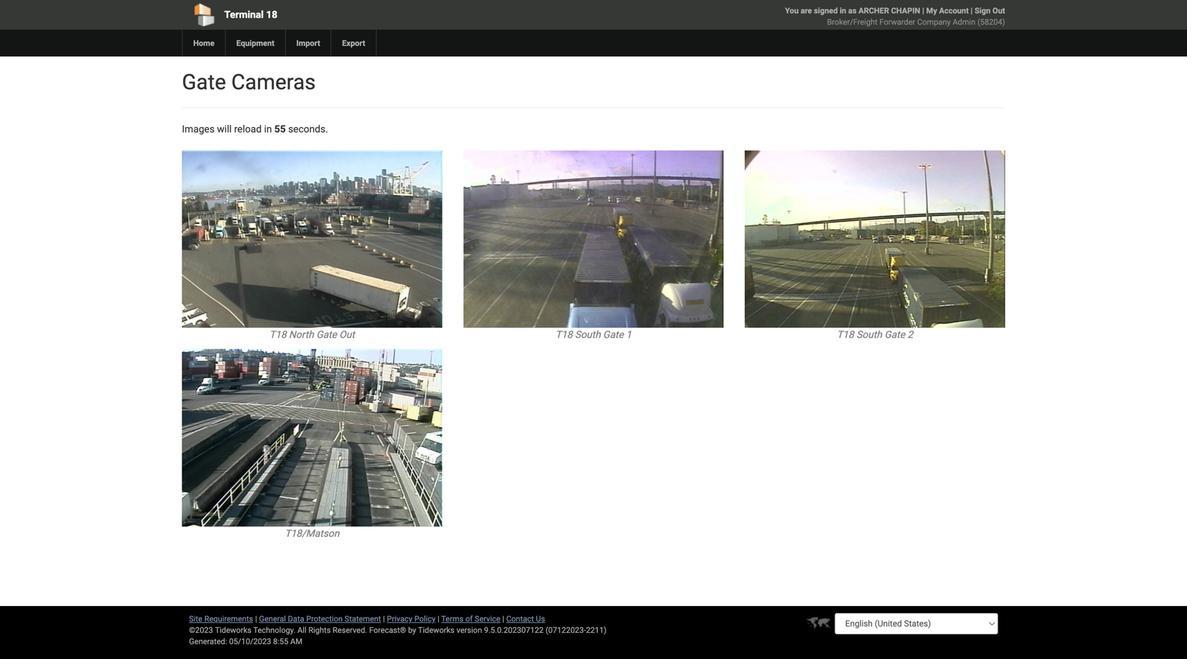 Task type: locate. For each thing, give the bounding box(es) containing it.
privacy
[[387, 614, 412, 624]]

service
[[475, 614, 500, 624]]

gate left 1 at right
[[603, 329, 624, 341]]

my
[[926, 6, 937, 15]]

in left 55
[[264, 123, 272, 135]]

3 t18 from the left
[[837, 329, 854, 341]]

1 horizontal spatial in
[[840, 6, 846, 15]]

south left 2
[[856, 329, 882, 341]]

gate down home
[[182, 70, 226, 95]]

gate left 2
[[884, 329, 905, 341]]

site requirements link
[[189, 614, 253, 624]]

2 horizontal spatial t18
[[837, 329, 854, 341]]

equipment
[[236, 39, 274, 48]]

0 vertical spatial out
[[993, 6, 1005, 15]]

1 horizontal spatial t18
[[555, 329, 572, 341]]

home
[[193, 39, 214, 48]]

55
[[274, 123, 286, 135]]

admin
[[953, 17, 975, 26]]

images
[[182, 123, 215, 135]]

my account link
[[926, 6, 969, 15]]

south
[[575, 329, 601, 341], [856, 329, 882, 341]]

8:55
[[273, 637, 288, 646]]

t18 left north
[[269, 329, 286, 341]]

in for signed
[[840, 6, 846, 15]]

in inside "you are signed in as archer chapin | my account | sign out broker/freight forwarder company admin (58204)"
[[840, 6, 846, 15]]

broker/freight
[[827, 17, 878, 26]]

t18 for t18 north gate out
[[269, 329, 286, 341]]

| left the sign
[[971, 6, 973, 15]]

north
[[289, 329, 314, 341]]

gate right north
[[316, 329, 337, 341]]

|
[[922, 6, 924, 15], [971, 6, 973, 15], [255, 614, 257, 624], [383, 614, 385, 624], [438, 614, 439, 624], [502, 614, 504, 624]]

site requirements | general data protection statement | privacy policy | terms of service | contact us ©2023 tideworks technology. all rights reserved. forecast® by tideworks version 9.5.0.202307122 (07122023-2211) generated: 05/10/2023 8:55 am
[[189, 614, 607, 646]]

in left as
[[840, 6, 846, 15]]

images will reload in 55 seconds.
[[182, 123, 328, 135]]

you
[[785, 6, 799, 15]]

out
[[993, 6, 1005, 15], [339, 329, 355, 341]]

0 horizontal spatial in
[[264, 123, 272, 135]]

t18 for t18 south gate 1
[[555, 329, 572, 341]]

1 vertical spatial in
[[264, 123, 272, 135]]

export link
[[331, 30, 376, 57]]

t18 south gate 2 image
[[745, 150, 1005, 328]]

forwarder
[[879, 17, 915, 26]]

1 horizontal spatial south
[[856, 329, 882, 341]]

t18 south gate 1 image
[[463, 150, 724, 328]]

gate cameras
[[182, 70, 316, 95]]

terms
[[441, 614, 464, 624]]

05/10/2023
[[229, 637, 271, 646]]

in
[[840, 6, 846, 15], [264, 123, 272, 135]]

| up 9.5.0.202307122
[[502, 614, 504, 624]]

account
[[939, 6, 969, 15]]

1 horizontal spatial out
[[993, 6, 1005, 15]]

reload
[[234, 123, 262, 135]]

as
[[848, 6, 857, 15]]

will
[[217, 123, 232, 135]]

0 vertical spatial in
[[840, 6, 846, 15]]

| left 'my'
[[922, 6, 924, 15]]

south for t18 south gate 2
[[856, 329, 882, 341]]

2 south from the left
[[856, 329, 882, 341]]

general
[[259, 614, 286, 624]]

gate
[[182, 70, 226, 95], [316, 329, 337, 341], [603, 329, 624, 341], [884, 329, 905, 341]]

out up (58204) at the top right
[[993, 6, 1005, 15]]

0 horizontal spatial south
[[575, 329, 601, 341]]

equipment link
[[225, 30, 285, 57]]

t18 left 1 at right
[[555, 329, 572, 341]]

2 t18 from the left
[[555, 329, 572, 341]]

forecast®
[[369, 626, 406, 635]]

of
[[465, 614, 473, 624]]

t18 for t18 south gate 2
[[837, 329, 854, 341]]

contact
[[506, 614, 534, 624]]

0 horizontal spatial t18
[[269, 329, 286, 341]]

t18
[[269, 329, 286, 341], [555, 329, 572, 341], [837, 329, 854, 341]]

out right north
[[339, 329, 355, 341]]

archer
[[859, 6, 889, 15]]

gate for t18 south gate 1
[[603, 329, 624, 341]]

t18 left 2
[[837, 329, 854, 341]]

1 south from the left
[[575, 329, 601, 341]]

gate for t18 north gate out
[[316, 329, 337, 341]]

technology.
[[253, 626, 295, 635]]

in for reload
[[264, 123, 272, 135]]

1 t18 from the left
[[269, 329, 286, 341]]

0 horizontal spatial out
[[339, 329, 355, 341]]

terms of service link
[[441, 614, 500, 624]]

south left 1 at right
[[575, 329, 601, 341]]

(58204)
[[977, 17, 1005, 26]]

9.5.0.202307122
[[484, 626, 544, 635]]



Task type: vqa. For each thing, say whether or not it's contained in the screenshot.
protection
yes



Task type: describe. For each thing, give the bounding box(es) containing it.
seconds.
[[288, 123, 328, 135]]

1
[[626, 329, 632, 341]]

rights
[[308, 626, 331, 635]]

signed
[[814, 6, 838, 15]]

all
[[297, 626, 306, 635]]

home link
[[182, 30, 225, 57]]

statement
[[345, 614, 381, 624]]

| up forecast®
[[383, 614, 385, 624]]

sign out link
[[975, 6, 1005, 15]]

privacy policy link
[[387, 614, 436, 624]]

company
[[917, 17, 951, 26]]

terminal
[[224, 9, 264, 20]]

us
[[536, 614, 545, 624]]

gate for t18 south gate 2
[[884, 329, 905, 341]]

south for t18 south gate 1
[[575, 329, 601, 341]]

terminal 18
[[224, 9, 277, 20]]

you are signed in as archer chapin | my account | sign out broker/freight forwarder company admin (58204)
[[785, 6, 1005, 26]]

version
[[457, 626, 482, 635]]

©2023 tideworks
[[189, 626, 251, 635]]

am
[[290, 637, 302, 646]]

contact us link
[[506, 614, 545, 624]]

terminal 18 link
[[182, 0, 513, 30]]

t18 south gate 2
[[837, 329, 913, 341]]

1 vertical spatial out
[[339, 329, 355, 341]]

are
[[801, 6, 812, 15]]

t18 north gate out
[[269, 329, 355, 341]]

| up tideworks
[[438, 614, 439, 624]]

sign
[[975, 6, 991, 15]]

reserved.
[[333, 626, 367, 635]]

out inside "you are signed in as archer chapin | my account | sign out broker/freight forwarder company admin (58204)"
[[993, 6, 1005, 15]]

data
[[288, 614, 304, 624]]

export
[[342, 39, 365, 48]]

chapin
[[891, 6, 920, 15]]

import link
[[285, 30, 331, 57]]

tideworks
[[418, 626, 455, 635]]

requirements
[[204, 614, 253, 624]]

2
[[907, 329, 913, 341]]

18
[[266, 9, 277, 20]]

by
[[408, 626, 416, 635]]

cameras
[[231, 70, 316, 95]]

2211)
[[586, 626, 607, 635]]

(07122023-
[[546, 626, 586, 635]]

site
[[189, 614, 202, 624]]

t18 south gate 1
[[555, 329, 632, 341]]

t18/matson image
[[182, 349, 442, 527]]

policy
[[414, 614, 436, 624]]

| left the general
[[255, 614, 257, 624]]

t18/matson
[[285, 528, 339, 539]]

import
[[296, 39, 320, 48]]

generated:
[[189, 637, 227, 646]]

protection
[[306, 614, 343, 624]]

t18 north gate out image
[[182, 150, 442, 328]]

general data protection statement link
[[259, 614, 381, 624]]



